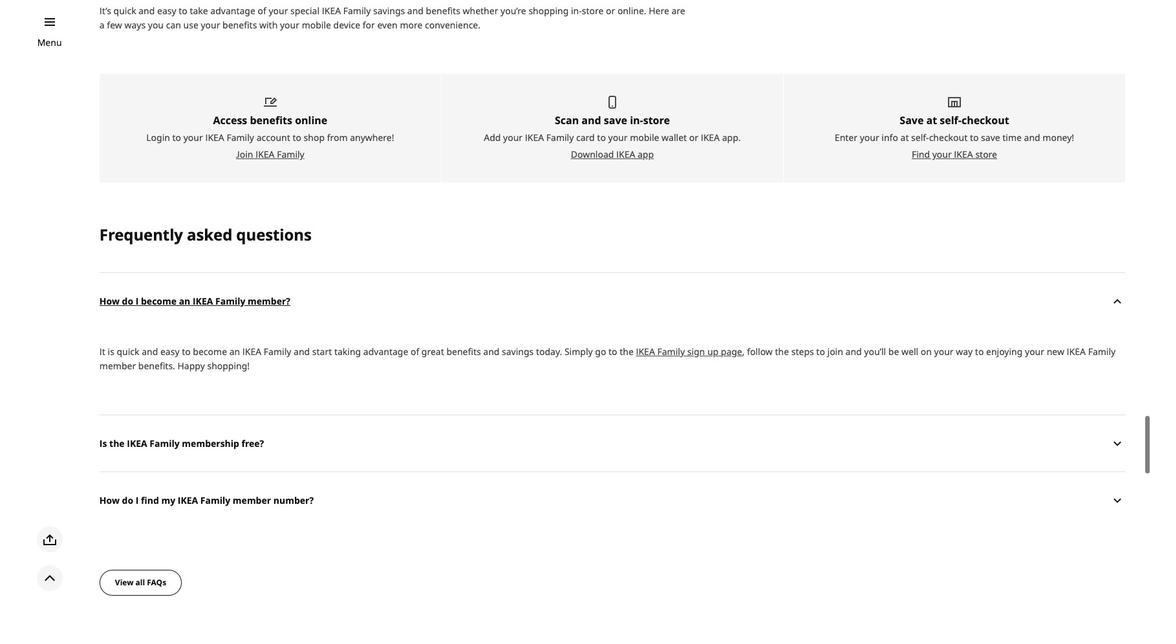 Task type: describe. For each thing, give the bounding box(es) containing it.
number?
[[274, 494, 314, 506]]

member inside dropdown button
[[233, 494, 271, 506]]

or inside "scan and save in-store add your ikea family card to your mobile wallet or ikea app. download ikea app"
[[690, 132, 699, 144]]

1 vertical spatial become
[[193, 346, 227, 358]]

taking
[[334, 346, 361, 358]]

0 vertical spatial at
[[927, 114, 938, 128]]

scan
[[555, 114, 579, 128]]

frequently asked questions
[[100, 224, 312, 246]]

access benefits online login to your ikea family account to shop from anywhere! join ikea family
[[146, 114, 394, 161]]

the inside is the ikea family membership free? dropdown button
[[109, 437, 125, 450]]

and inside the , follow the steps to join and you'll be well on your way to enjoying your new ikea family member benefits. happy shopping!
[[846, 346, 862, 358]]

from
[[327, 132, 348, 144]]

1 horizontal spatial an
[[230, 346, 240, 358]]

with
[[259, 19, 278, 31]]

take
[[190, 5, 208, 17]]

your left new at the right bottom of page
[[1026, 346, 1045, 358]]

happy
[[178, 360, 205, 372]]

download ikea app link
[[571, 148, 654, 161]]

member?
[[248, 295, 291, 307]]

how do i find my ikea family member number?
[[100, 494, 314, 506]]

and up benefits.
[[142, 346, 158, 358]]

faqs
[[147, 577, 166, 588]]

are
[[672, 5, 686, 17]]

store inside save at self-checkout enter your info at self-checkout to save time and money! find your ikea store
[[976, 148, 998, 161]]

shop
[[304, 132, 325, 144]]

up
[[708, 346, 719, 358]]

family inside it's quick and easy to take advantage of your special ikea family savings and benefits whether you're shopping in-store or online. here are a few ways you can use your benefits with your mobile device for even more convenience.
[[343, 5, 371, 17]]

app.
[[723, 132, 741, 144]]

member inside the , follow the steps to join and you'll be well on your way to enjoying your new ikea family member benefits. happy shopping!
[[100, 360, 136, 372]]

1 horizontal spatial self-
[[940, 114, 962, 128]]

ikea inside the , follow the steps to join and you'll be well on your way to enjoying your new ikea family member benefits. happy shopping!
[[1067, 346, 1086, 358]]

family right my
[[200, 494, 231, 506]]

quick inside it's quick and easy to take advantage of your special ikea family savings and benefits whether you're shopping in-store or online. here are a few ways you can use your benefits with your mobile device for even more convenience.
[[114, 5, 136, 17]]

start
[[312, 346, 332, 358]]

more
[[400, 19, 423, 31]]

easy inside it's quick and easy to take advantage of your special ikea family savings and benefits whether you're shopping in-store or online. here are a few ways you can use your benefits with your mobile device for even more convenience.
[[157, 5, 176, 17]]

account
[[257, 132, 290, 144]]

device
[[334, 19, 361, 31]]

to left shop
[[293, 132, 301, 144]]

find your ikea store link
[[912, 148, 998, 161]]

wallet
[[662, 132, 687, 144]]

and left start
[[294, 346, 310, 358]]

and inside "scan and save in-store add your ikea family card to your mobile wallet or ikea app. download ikea app"
[[582, 114, 602, 128]]

or inside it's quick and easy to take advantage of your special ikea family savings and benefits whether you're shopping in-store or online. here are a few ways you can use your benefits with your mobile device for even more convenience.
[[606, 5, 616, 17]]

save at self-checkout enter your info at self-checkout to save time and money! find your ikea store
[[835, 114, 1075, 161]]

new
[[1047, 346, 1065, 358]]

can
[[166, 19, 181, 31]]

your down take
[[201, 19, 220, 31]]

ikea inside it's quick and easy to take advantage of your special ikea family savings and benefits whether you're shopping in-store or online. here are a few ways you can use your benefits with your mobile device for even more convenience.
[[322, 5, 341, 17]]

today.
[[536, 346, 562, 358]]

benefits inside access benefits online login to your ikea family account to shop from anywhere! join ikea family
[[250, 114, 292, 128]]

money!
[[1043, 132, 1075, 144]]

1 vertical spatial savings
[[502, 346, 534, 358]]

is
[[100, 437, 107, 450]]

the inside the , follow the steps to join and you'll be well on your way to enjoying your new ikea family member benefits. happy shopping!
[[776, 346, 790, 358]]

my
[[161, 494, 175, 506]]

a
[[100, 19, 105, 31]]

family inside the , follow the steps to join and you'll be well on your way to enjoying your new ikea family member benefits. happy shopping!
[[1089, 346, 1116, 358]]

way
[[957, 346, 973, 358]]

card
[[577, 132, 595, 144]]

and up the 'you'
[[139, 5, 155, 17]]

shopping!
[[207, 360, 250, 372]]

family inside "scan and save in-store add your ikea family card to your mobile wallet or ikea app. download ikea app"
[[547, 132, 574, 144]]

frequently
[[100, 224, 183, 246]]

view
[[115, 577, 134, 588]]

i for find
[[136, 494, 139, 506]]

in- inside "scan and save in-store add your ikea family card to your mobile wallet or ikea app. download ikea app"
[[630, 114, 644, 128]]

join
[[236, 148, 253, 161]]

use
[[183, 19, 199, 31]]

,
[[743, 346, 745, 358]]

find
[[912, 148, 931, 161]]

on
[[921, 346, 932, 358]]

an inside "dropdown button"
[[179, 295, 190, 307]]

how do i find my ikea family member number? button
[[100, 472, 1126, 529]]

family left membership
[[150, 437, 180, 450]]

how for how do i find my ikea family member number?
[[100, 494, 120, 506]]

ikea family sign up page link
[[636, 346, 743, 358]]

it
[[100, 346, 105, 358]]

is the ikea family membership free? button
[[100, 415, 1126, 472]]

to inside it's quick and easy to take advantage of your special ikea family savings and benefits whether you're shopping in-store or online. here are a few ways you can use your benefits with your mobile device for even more convenience.
[[179, 5, 188, 17]]

all
[[136, 577, 145, 588]]

in- inside it's quick and easy to take advantage of your special ikea family savings and benefits whether you're shopping in-store or online. here are a few ways you can use your benefits with your mobile device for even more convenience.
[[571, 5, 582, 17]]

anywhere!
[[350, 132, 394, 144]]

, follow the steps to join and you'll be well on your way to enjoying your new ikea family member benefits. happy shopping!
[[100, 346, 1116, 372]]

is
[[108, 346, 114, 358]]

go
[[596, 346, 607, 358]]

find
[[141, 494, 159, 506]]

to inside "scan and save in-store add your ikea family card to your mobile wallet or ikea app. download ikea app"
[[597, 132, 606, 144]]

ways
[[125, 19, 146, 31]]

and left today.
[[484, 346, 500, 358]]

family up join
[[227, 132, 254, 144]]

1 vertical spatial of
[[411, 346, 419, 358]]

online.
[[618, 5, 647, 17]]

membership
[[182, 437, 239, 450]]

add
[[484, 132, 501, 144]]

join
[[828, 346, 844, 358]]

simply
[[565, 346, 593, 358]]

it's
[[100, 5, 111, 17]]

how do i become an ikea family member? button
[[100, 273, 1126, 329]]

benefits right great in the left bottom of the page
[[447, 346, 481, 358]]

to inside save at self-checkout enter your info at self-checkout to save time and money! find your ikea store
[[971, 132, 979, 144]]

rotate 180 image
[[1110, 294, 1126, 309]]

time
[[1003, 132, 1022, 144]]

i for become
[[136, 295, 139, 307]]

here
[[649, 5, 670, 17]]

your right "find"
[[933, 148, 952, 161]]

you'll
[[865, 346, 887, 358]]

family left the sign
[[658, 346, 685, 358]]

view all faqs
[[115, 577, 166, 588]]



Task type: locate. For each thing, give the bounding box(es) containing it.
0 vertical spatial checkout
[[962, 114, 1010, 128]]

free?
[[242, 437, 264, 450]]

easy up the can
[[157, 5, 176, 17]]

asked
[[187, 224, 232, 246]]

0 vertical spatial store
[[582, 5, 604, 17]]

even
[[378, 19, 398, 31]]

0 vertical spatial do
[[122, 295, 133, 307]]

how for how do i become an ikea family member?
[[100, 295, 120, 307]]

how inside how do i find my ikea family member number? dropdown button
[[100, 494, 120, 506]]

sign
[[688, 346, 705, 358]]

advantage inside it's quick and easy to take advantage of your special ikea family savings and benefits whether you're shopping in-store or online. here are a few ways you can use your benefits with your mobile device for even more convenience.
[[211, 5, 255, 17]]

well
[[902, 346, 919, 358]]

1 vertical spatial advantage
[[364, 346, 409, 358]]

save left time
[[982, 132, 1001, 144]]

save
[[604, 114, 628, 128], [982, 132, 1001, 144]]

checkout
[[962, 114, 1010, 128], [930, 132, 968, 144]]

special
[[291, 5, 320, 17]]

mobile down special
[[302, 19, 331, 31]]

0 vertical spatial i
[[136, 295, 139, 307]]

checkout up time
[[962, 114, 1010, 128]]

1 horizontal spatial advantage
[[364, 346, 409, 358]]

0 vertical spatial how
[[100, 295, 120, 307]]

do for become
[[122, 295, 133, 307]]

benefits left with
[[223, 19, 257, 31]]

you
[[148, 19, 164, 31]]

savings up even
[[373, 5, 405, 17]]

shopping
[[529, 5, 569, 17]]

login
[[146, 132, 170, 144]]

benefits up convenience.
[[426, 5, 461, 17]]

0 horizontal spatial at
[[901, 132, 909, 144]]

1 horizontal spatial member
[[233, 494, 271, 506]]

checkout up find your ikea store link
[[930, 132, 968, 144]]

benefits.
[[138, 360, 175, 372]]

member left number?
[[233, 494, 271, 506]]

mobile
[[302, 19, 331, 31], [630, 132, 660, 144]]

enjoying
[[987, 346, 1023, 358]]

of
[[258, 5, 266, 17], [411, 346, 419, 358]]

0 horizontal spatial become
[[141, 295, 177, 307]]

in-
[[571, 5, 582, 17], [630, 114, 644, 128]]

1 vertical spatial checkout
[[930, 132, 968, 144]]

become inside how do i become an ikea family member? "dropdown button"
[[141, 295, 177, 307]]

1 horizontal spatial save
[[982, 132, 1001, 144]]

1 vertical spatial quick
[[117, 346, 139, 358]]

0 horizontal spatial or
[[606, 5, 616, 17]]

0 vertical spatial save
[[604, 114, 628, 128]]

ikea inside "dropdown button"
[[193, 295, 213, 307]]

questions
[[236, 224, 312, 246]]

to right way
[[976, 346, 984, 358]]

easy up benefits.
[[160, 346, 180, 358]]

you're
[[501, 5, 527, 17]]

1 horizontal spatial at
[[927, 114, 938, 128]]

is the ikea family membership free?
[[100, 437, 264, 450]]

how do i become an ikea family member?
[[100, 295, 291, 307]]

0 horizontal spatial member
[[100, 360, 136, 372]]

1 vertical spatial i
[[136, 494, 139, 506]]

and right time
[[1025, 132, 1041, 144]]

your inside access benefits online login to your ikea family account to shop from anywhere! join ikea family
[[184, 132, 203, 144]]

2 how from the top
[[100, 494, 120, 506]]

in- up app
[[630, 114, 644, 128]]

1 horizontal spatial savings
[[502, 346, 534, 358]]

1 vertical spatial in-
[[630, 114, 644, 128]]

i
[[136, 295, 139, 307], [136, 494, 139, 506]]

advantage right taking
[[364, 346, 409, 358]]

an
[[179, 295, 190, 307], [230, 346, 240, 358]]

savings
[[373, 5, 405, 17], [502, 346, 534, 358]]

save inside "scan and save in-store add your ikea family card to your mobile wallet or ikea app. download ikea app"
[[604, 114, 628, 128]]

0 horizontal spatial save
[[604, 114, 628, 128]]

and
[[139, 5, 155, 17], [408, 5, 424, 17], [582, 114, 602, 128], [1025, 132, 1041, 144], [142, 346, 158, 358], [294, 346, 310, 358], [484, 346, 500, 358], [846, 346, 862, 358]]

your
[[269, 5, 288, 17], [201, 19, 220, 31], [280, 19, 300, 31], [184, 132, 203, 144], [503, 132, 523, 144], [609, 132, 628, 144], [860, 132, 880, 144], [933, 148, 952, 161], [935, 346, 954, 358], [1026, 346, 1045, 358]]

the right go
[[620, 346, 634, 358]]

0 vertical spatial advantage
[[211, 5, 255, 17]]

steps
[[792, 346, 815, 358]]

your left info
[[860, 132, 880, 144]]

1 vertical spatial at
[[901, 132, 909, 144]]

do for find
[[122, 494, 133, 506]]

family inside "dropdown button"
[[215, 295, 246, 307]]

to left take
[[179, 5, 188, 17]]

app
[[638, 148, 654, 161]]

store inside it's quick and easy to take advantage of your special ikea family savings and benefits whether you're shopping in-store or online. here are a few ways you can use your benefits with your mobile device for even more convenience.
[[582, 5, 604, 17]]

store
[[582, 5, 604, 17], [644, 114, 670, 128], [976, 148, 998, 161]]

self-
[[940, 114, 962, 128], [912, 132, 930, 144]]

how
[[100, 295, 120, 307], [100, 494, 120, 506]]

ikea inside save at self-checkout enter your info at self-checkout to save time and money! find your ikea store
[[955, 148, 974, 161]]

1 vertical spatial an
[[230, 346, 240, 358]]

1 how from the top
[[100, 295, 120, 307]]

quick right is
[[117, 346, 139, 358]]

your up the download ikea app link in the top of the page
[[609, 132, 628, 144]]

1 horizontal spatial in-
[[630, 114, 644, 128]]

quick up ways on the left
[[114, 5, 136, 17]]

1 horizontal spatial or
[[690, 132, 699, 144]]

2 vertical spatial store
[[976, 148, 998, 161]]

view all faqs button
[[100, 570, 182, 596]]

of left great in the left bottom of the page
[[411, 346, 419, 358]]

1 do from the top
[[122, 295, 133, 307]]

to right login
[[172, 132, 181, 144]]

of up with
[[258, 5, 266, 17]]

save
[[900, 114, 924, 128]]

1 vertical spatial member
[[233, 494, 271, 506]]

benefits up account on the top left
[[250, 114, 292, 128]]

self- up "find"
[[912, 132, 930, 144]]

0 vertical spatial become
[[141, 295, 177, 307]]

0 horizontal spatial advantage
[[211, 5, 255, 17]]

2 horizontal spatial the
[[776, 346, 790, 358]]

access
[[213, 114, 247, 128]]

page
[[721, 346, 743, 358]]

i inside dropdown button
[[136, 494, 139, 506]]

0 vertical spatial or
[[606, 5, 616, 17]]

your right on
[[935, 346, 954, 358]]

mobile inside "scan and save in-store add your ikea family card to your mobile wallet or ikea app. download ikea app"
[[630, 132, 660, 144]]

family left start
[[264, 346, 291, 358]]

0 vertical spatial self-
[[940, 114, 962, 128]]

0 vertical spatial quick
[[114, 5, 136, 17]]

1 vertical spatial save
[[982, 132, 1001, 144]]

your right 'add'
[[503, 132, 523, 144]]

enter
[[835, 132, 858, 144]]

it is quick and easy to become an ikea family and start taking advantage of great benefits and savings today. simply go to the ikea family sign up page
[[100, 346, 743, 358]]

benefits
[[426, 5, 461, 17], [223, 19, 257, 31], [250, 114, 292, 128], [447, 346, 481, 358]]

how inside how do i become an ikea family member? "dropdown button"
[[100, 295, 120, 307]]

i inside "dropdown button"
[[136, 295, 139, 307]]

0 horizontal spatial an
[[179, 295, 190, 307]]

to up happy on the left bottom of the page
[[182, 346, 191, 358]]

to right card
[[597, 132, 606, 144]]

1 vertical spatial how
[[100, 494, 120, 506]]

2 do from the top
[[122, 494, 133, 506]]

family left member?
[[215, 295, 246, 307]]

family up device
[[343, 5, 371, 17]]

0 vertical spatial member
[[100, 360, 136, 372]]

1 horizontal spatial the
[[620, 346, 634, 358]]

do inside "dropdown button"
[[122, 295, 133, 307]]

join ikea family link
[[236, 148, 305, 161]]

store inside "scan and save in-store add your ikea family card to your mobile wallet or ikea app. download ikea app"
[[644, 114, 670, 128]]

in- right shopping
[[571, 5, 582, 17]]

online
[[295, 114, 328, 128]]

save inside save at self-checkout enter your info at self-checkout to save time and money! find your ikea store
[[982, 132, 1001, 144]]

or left online.
[[606, 5, 616, 17]]

how left find
[[100, 494, 120, 506]]

how up is
[[100, 295, 120, 307]]

self- up find your ikea store link
[[940, 114, 962, 128]]

mobile inside it's quick and easy to take advantage of your special ikea family savings and benefits whether you're shopping in-store or online. here are a few ways you can use your benefits with your mobile device for even more convenience.
[[302, 19, 331, 31]]

whether
[[463, 5, 499, 17]]

your down special
[[280, 19, 300, 31]]

0 vertical spatial an
[[179, 295, 190, 307]]

be
[[889, 346, 900, 358]]

0 horizontal spatial mobile
[[302, 19, 331, 31]]

0 vertical spatial savings
[[373, 5, 405, 17]]

and right join
[[846, 346, 862, 358]]

0 horizontal spatial self-
[[912, 132, 930, 144]]

or right wallet
[[690, 132, 699, 144]]

member down is
[[100, 360, 136, 372]]

1 vertical spatial store
[[644, 114, 670, 128]]

at right "save"
[[927, 114, 938, 128]]

the left steps
[[776, 346, 790, 358]]

convenience.
[[425, 19, 481, 31]]

follow
[[747, 346, 773, 358]]

0 vertical spatial mobile
[[302, 19, 331, 31]]

menu
[[37, 36, 62, 49]]

0 horizontal spatial store
[[582, 5, 604, 17]]

menu button
[[37, 36, 62, 50]]

do inside dropdown button
[[122, 494, 133, 506]]

and inside save at self-checkout enter your info at self-checkout to save time and money! find your ikea store
[[1025, 132, 1041, 144]]

1 vertical spatial self-
[[912, 132, 930, 144]]

and up more
[[408, 5, 424, 17]]

your up with
[[269, 5, 288, 17]]

for
[[363, 19, 375, 31]]

savings left today.
[[502, 346, 534, 358]]

at
[[927, 114, 938, 128], [901, 132, 909, 144]]

to right go
[[609, 346, 618, 358]]

0 vertical spatial of
[[258, 5, 266, 17]]

great
[[422, 346, 444, 358]]

2 horizontal spatial store
[[976, 148, 998, 161]]

save up the download ikea app link in the top of the page
[[604, 114, 628, 128]]

info
[[882, 132, 899, 144]]

become
[[141, 295, 177, 307], [193, 346, 227, 358]]

ikea
[[322, 5, 341, 17], [205, 132, 224, 144], [525, 132, 544, 144], [701, 132, 720, 144], [256, 148, 275, 161], [617, 148, 636, 161], [955, 148, 974, 161], [193, 295, 213, 307], [243, 346, 262, 358], [636, 346, 655, 358], [1067, 346, 1086, 358], [127, 437, 147, 450], [178, 494, 198, 506]]

member
[[100, 360, 136, 372], [233, 494, 271, 506]]

scan and save in-store add your ikea family card to your mobile wallet or ikea app. download ikea app
[[484, 114, 741, 161]]

download
[[571, 148, 614, 161]]

family down scan
[[547, 132, 574, 144]]

1 vertical spatial easy
[[160, 346, 180, 358]]

family right new at the right bottom of page
[[1089, 346, 1116, 358]]

to up find your ikea store link
[[971, 132, 979, 144]]

quick
[[114, 5, 136, 17], [117, 346, 139, 358]]

mobile up app
[[630, 132, 660, 144]]

1 vertical spatial or
[[690, 132, 699, 144]]

2 i from the top
[[136, 494, 139, 506]]

0 vertical spatial in-
[[571, 5, 582, 17]]

family down account on the top left
[[277, 148, 305, 161]]

1 i from the top
[[136, 295, 139, 307]]

easy
[[157, 5, 176, 17], [160, 346, 180, 358]]

and up card
[[582, 114, 602, 128]]

the right is
[[109, 437, 125, 450]]

your right login
[[184, 132, 203, 144]]

few
[[107, 19, 122, 31]]

to
[[179, 5, 188, 17], [172, 132, 181, 144], [293, 132, 301, 144], [597, 132, 606, 144], [971, 132, 979, 144], [182, 346, 191, 358], [609, 346, 618, 358], [817, 346, 826, 358], [976, 346, 984, 358]]

at right info
[[901, 132, 909, 144]]

1 horizontal spatial store
[[644, 114, 670, 128]]

0 horizontal spatial savings
[[373, 5, 405, 17]]

1 vertical spatial do
[[122, 494, 133, 506]]

1 horizontal spatial become
[[193, 346, 227, 358]]

to left join
[[817, 346, 826, 358]]

1 horizontal spatial mobile
[[630, 132, 660, 144]]

advantage right take
[[211, 5, 255, 17]]

savings inside it's quick and easy to take advantage of your special ikea family savings and benefits whether you're shopping in-store or online. here are a few ways you can use your benefits with your mobile device for even more convenience.
[[373, 5, 405, 17]]

0 vertical spatial easy
[[157, 5, 176, 17]]

1 vertical spatial mobile
[[630, 132, 660, 144]]

0 horizontal spatial of
[[258, 5, 266, 17]]

0 horizontal spatial in-
[[571, 5, 582, 17]]

of inside it's quick and easy to take advantage of your special ikea family savings and benefits whether you're shopping in-store or online. here are a few ways you can use your benefits with your mobile device for even more convenience.
[[258, 5, 266, 17]]

1 horizontal spatial of
[[411, 346, 419, 358]]

family
[[343, 5, 371, 17], [227, 132, 254, 144], [547, 132, 574, 144], [277, 148, 305, 161], [215, 295, 246, 307], [264, 346, 291, 358], [658, 346, 685, 358], [1089, 346, 1116, 358], [150, 437, 180, 450], [200, 494, 231, 506]]

0 horizontal spatial the
[[109, 437, 125, 450]]

it's quick and easy to take advantage of your special ikea family savings and benefits whether you're shopping in-store or online. here are a few ways you can use your benefits with your mobile device for even more convenience.
[[100, 5, 686, 31]]

do
[[122, 295, 133, 307], [122, 494, 133, 506]]



Task type: vqa. For each thing, say whether or not it's contained in the screenshot.
account
yes



